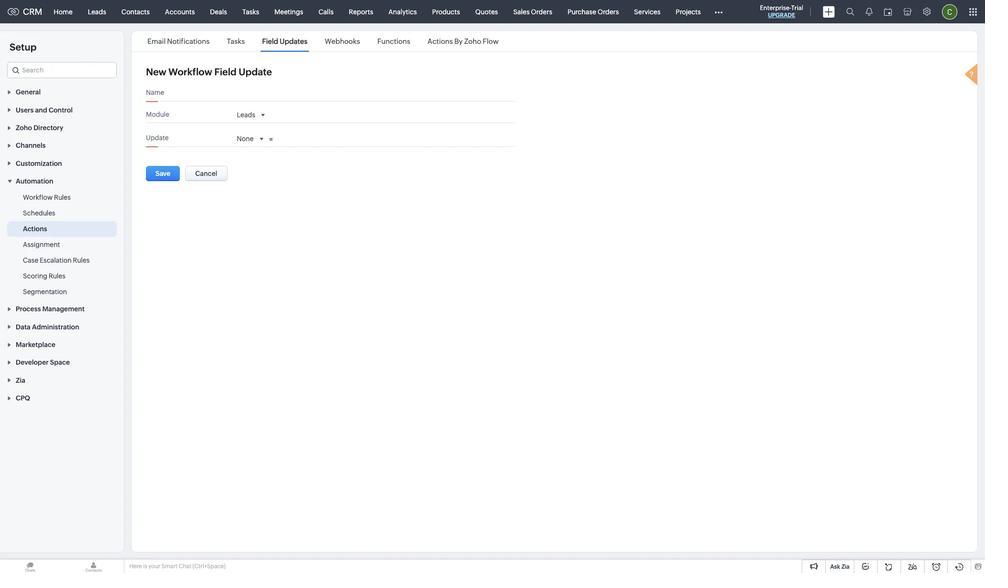 Task type: locate. For each thing, give the bounding box(es) containing it.
accounts
[[165, 8, 195, 16]]

developer space
[[16, 359, 70, 367]]

zoho right by
[[464, 37, 481, 45]]

workflow
[[168, 66, 212, 77], [23, 194, 53, 201]]

workflow inside automation region
[[23, 194, 53, 201]]

None submit
[[146, 166, 180, 181]]

0 vertical spatial field
[[262, 37, 278, 45]]

rules
[[54, 194, 71, 201], [73, 257, 90, 264], [49, 272, 65, 280]]

leads right home "link" at the left top of the page
[[88, 8, 106, 16]]

update down field updates link
[[239, 66, 272, 77]]

zoho down the users
[[16, 124, 32, 132]]

escalation
[[40, 257, 72, 264]]

1 vertical spatial workflow
[[23, 194, 53, 201]]

0 horizontal spatial leads
[[88, 8, 106, 16]]

contacts
[[121, 8, 150, 16]]

email notifications link
[[146, 37, 211, 45]]

marketplace
[[16, 341, 55, 349]]

update down module
[[146, 134, 169, 142]]

1 vertical spatial zoho
[[16, 124, 32, 132]]

0 vertical spatial tasks
[[242, 8, 259, 16]]

zia inside dropdown button
[[16, 377, 25, 384]]

1 vertical spatial update
[[146, 134, 169, 142]]

leads
[[88, 8, 106, 16], [237, 111, 255, 119]]

actions left by
[[428, 37, 453, 45]]

Other Modules field
[[709, 4, 729, 19]]

1 vertical spatial leads
[[237, 111, 255, 119]]

rules down case escalation rules link
[[49, 272, 65, 280]]

0 horizontal spatial zia
[[16, 377, 25, 384]]

new
[[146, 66, 166, 77]]

assignment
[[23, 241, 60, 249]]

0 vertical spatial zoho
[[464, 37, 481, 45]]

orders right purchase
[[598, 8, 619, 16]]

zia up cpq
[[16, 377, 25, 384]]

case escalation rules link
[[23, 256, 90, 265]]

orders inside 'purchase orders' link
[[598, 8, 619, 16]]

is
[[143, 564, 147, 570]]

ask zia
[[830, 564, 850, 571]]

1 vertical spatial field
[[214, 66, 237, 77]]

rules down automation dropdown button
[[54, 194, 71, 201]]

tasks down the deals link
[[227, 37, 245, 45]]

email
[[147, 37, 166, 45]]

workflow rules
[[23, 194, 71, 201]]

scoring rules
[[23, 272, 65, 280]]

0 horizontal spatial workflow
[[23, 194, 53, 201]]

1 vertical spatial tasks link
[[225, 37, 246, 45]]

customization button
[[0, 154, 124, 172]]

purchase orders
[[568, 8, 619, 16]]

trial
[[791, 4, 804, 11]]

0 horizontal spatial update
[[146, 134, 169, 142]]

process management button
[[0, 300, 124, 318]]

contacts link
[[114, 0, 157, 23]]

orders right sales
[[531, 8, 552, 16]]

developer space button
[[0, 354, 124, 371]]

1 vertical spatial zia
[[842, 564, 850, 571]]

0 vertical spatial update
[[239, 66, 272, 77]]

calls link
[[311, 0, 341, 23]]

quotes link
[[468, 0, 506, 23]]

smart
[[161, 564, 177, 570]]

tasks
[[242, 8, 259, 16], [227, 37, 245, 45]]

control
[[49, 106, 73, 114]]

None button
[[185, 166, 227, 181]]

0 vertical spatial workflow
[[168, 66, 212, 77]]

none
[[237, 135, 254, 143]]

schedules link
[[23, 209, 55, 218]]

rules right escalation
[[73, 257, 90, 264]]

signals image
[[866, 8, 873, 16]]

ask
[[830, 564, 840, 571]]

home
[[54, 8, 73, 16]]

actions down schedules link
[[23, 225, 47, 233]]

leads up none
[[237, 111, 255, 119]]

here
[[129, 564, 142, 570]]

1 vertical spatial actions
[[23, 225, 47, 233]]

0 horizontal spatial orders
[[531, 8, 552, 16]]

schedules
[[23, 209, 55, 217]]

deals
[[210, 8, 227, 16]]

segmentation
[[23, 288, 67, 296]]

zoho
[[464, 37, 481, 45], [16, 124, 32, 132]]

zoho directory button
[[0, 119, 124, 136]]

name
[[146, 89, 164, 96]]

crm
[[23, 7, 42, 17]]

cpq button
[[0, 389, 124, 407]]

directory
[[33, 124, 63, 132]]

users
[[16, 106, 34, 114]]

Leads field
[[237, 111, 267, 120]]

products link
[[425, 0, 468, 23]]

0 vertical spatial leads
[[88, 8, 106, 16]]

2 vertical spatial rules
[[49, 272, 65, 280]]

1 horizontal spatial update
[[239, 66, 272, 77]]

1 vertical spatial rules
[[73, 257, 90, 264]]

list containing email notifications
[[139, 31, 507, 52]]

projects
[[676, 8, 701, 16]]

1 horizontal spatial leads
[[237, 111, 255, 119]]

(ctrl+space)
[[193, 564, 226, 570]]

zia right ask
[[842, 564, 850, 571]]

1 horizontal spatial zoho
[[464, 37, 481, 45]]

workflow down notifications
[[168, 66, 212, 77]]

actions
[[428, 37, 453, 45], [23, 225, 47, 233]]

None field
[[7, 62, 117, 78]]

tasks link down the deals link
[[225, 37, 246, 45]]

enterprise-
[[760, 4, 791, 11]]

zoho directory
[[16, 124, 63, 132]]

list
[[139, 31, 507, 52]]

update
[[239, 66, 272, 77], [146, 134, 169, 142]]

space
[[50, 359, 70, 367]]

orders inside sales orders link
[[531, 8, 552, 16]]

tasks link right deals
[[235, 0, 267, 23]]

marketplace button
[[0, 336, 124, 354]]

1 horizontal spatial orders
[[598, 8, 619, 16]]

1 horizontal spatial actions
[[428, 37, 453, 45]]

automation region
[[0, 190, 124, 300]]

actions inside automation region
[[23, 225, 47, 233]]

actions inside list
[[428, 37, 453, 45]]

here is your smart chat (ctrl+space)
[[129, 564, 226, 570]]

0 vertical spatial actions
[[428, 37, 453, 45]]

workflow up schedules
[[23, 194, 53, 201]]

contacts image
[[63, 560, 124, 574]]

users and control
[[16, 106, 73, 114]]

2 orders from the left
[[598, 8, 619, 16]]

and
[[35, 106, 47, 114]]

0 horizontal spatial actions
[[23, 225, 47, 233]]

webhooks
[[325, 37, 360, 45]]

0 vertical spatial zia
[[16, 377, 25, 384]]

orders
[[531, 8, 552, 16], [598, 8, 619, 16]]

assignment link
[[23, 240, 60, 250]]

1 horizontal spatial workflow
[[168, 66, 212, 77]]

quotes
[[475, 8, 498, 16]]

updates
[[280, 37, 308, 45]]

0 horizontal spatial zoho
[[16, 124, 32, 132]]

process
[[16, 306, 41, 313]]

tasks right deals
[[242, 8, 259, 16]]

tasks inside tasks link
[[242, 8, 259, 16]]

1 orders from the left
[[531, 8, 552, 16]]

your
[[148, 564, 160, 570]]

channels button
[[0, 136, 124, 154]]

meetings link
[[267, 0, 311, 23]]

data
[[16, 323, 30, 331]]

0 vertical spatial rules
[[54, 194, 71, 201]]

sales
[[513, 8, 530, 16]]

leads inside "field"
[[237, 111, 255, 119]]

zia
[[16, 377, 25, 384], [842, 564, 850, 571]]

automation
[[16, 178, 53, 185]]



Task type: describe. For each thing, give the bounding box(es) containing it.
users and control button
[[0, 101, 124, 119]]

create menu element
[[817, 0, 841, 23]]

by
[[454, 37, 463, 45]]

automation button
[[0, 172, 124, 190]]

scoring
[[23, 272, 47, 280]]

case
[[23, 257, 38, 264]]

accounts link
[[157, 0, 202, 23]]

rules for scoring rules
[[49, 272, 65, 280]]

calls
[[319, 8, 334, 16]]

functions link
[[376, 37, 412, 45]]

sales orders
[[513, 8, 552, 16]]

general
[[16, 88, 41, 96]]

upgrade
[[768, 12, 795, 19]]

developer
[[16, 359, 49, 367]]

notifications
[[167, 37, 210, 45]]

orders for sales orders
[[531, 8, 552, 16]]

chat
[[179, 564, 191, 570]]

crm link
[[8, 7, 42, 17]]

services link
[[627, 0, 668, 23]]

reports
[[349, 8, 373, 16]]

leads for leads link
[[88, 8, 106, 16]]

functions
[[377, 37, 410, 45]]

module
[[146, 111, 169, 118]]

workflow rules link
[[23, 193, 71, 202]]

scoring rules link
[[23, 272, 65, 281]]

customization
[[16, 160, 62, 167]]

zoho inside zoho directory 'dropdown button'
[[16, 124, 32, 132]]

zia button
[[0, 371, 124, 389]]

1 horizontal spatial zia
[[842, 564, 850, 571]]

home link
[[46, 0, 80, 23]]

channels
[[16, 142, 46, 150]]

signals element
[[860, 0, 878, 23]]

None field
[[237, 135, 266, 143]]

search element
[[841, 0, 860, 23]]

general button
[[0, 83, 124, 101]]

0 horizontal spatial field
[[214, 66, 237, 77]]

chats image
[[0, 560, 60, 574]]

Search text field
[[8, 63, 116, 78]]

deals link
[[202, 0, 235, 23]]

=
[[269, 136, 273, 143]]

create menu image
[[823, 6, 835, 17]]

rules for workflow rules
[[54, 194, 71, 201]]

enterprise-trial upgrade
[[760, 4, 804, 19]]

flow
[[483, 37, 499, 45]]

data administration
[[16, 323, 79, 331]]

process management
[[16, 306, 85, 313]]

administration
[[32, 323, 79, 331]]

field updates
[[262, 37, 308, 45]]

setup
[[10, 42, 37, 52]]

purchase
[[568, 8, 596, 16]]

profile element
[[937, 0, 963, 23]]

case escalation rules
[[23, 257, 90, 264]]

actions link
[[23, 224, 47, 234]]

cpq
[[16, 395, 30, 402]]

actions by zoho flow
[[428, 37, 499, 45]]

1 vertical spatial tasks
[[227, 37, 245, 45]]

projects link
[[668, 0, 709, 23]]

data administration button
[[0, 318, 124, 336]]

analytics
[[389, 8, 417, 16]]

calendar image
[[884, 8, 892, 16]]

leads for leads "field"
[[237, 111, 255, 119]]

new workflow field update
[[146, 66, 272, 77]]

profile image
[[942, 4, 958, 19]]

products
[[432, 8, 460, 16]]

orders for purchase orders
[[598, 8, 619, 16]]

analytics link
[[381, 0, 425, 23]]

1 horizontal spatial field
[[262, 37, 278, 45]]

actions by zoho flow link
[[426, 37, 500, 45]]

management
[[42, 306, 85, 313]]

purchase orders link
[[560, 0, 627, 23]]

reports link
[[341, 0, 381, 23]]

meetings
[[275, 8, 303, 16]]

field updates link
[[261, 37, 309, 45]]

sales orders link
[[506, 0, 560, 23]]

0 vertical spatial tasks link
[[235, 0, 267, 23]]

leads link
[[80, 0, 114, 23]]

services
[[634, 8, 661, 16]]

search image
[[846, 8, 855, 16]]

actions for actions
[[23, 225, 47, 233]]

actions for actions by zoho flow
[[428, 37, 453, 45]]



Task type: vqa. For each thing, say whether or not it's contained in the screenshot.
'LOGO'
no



